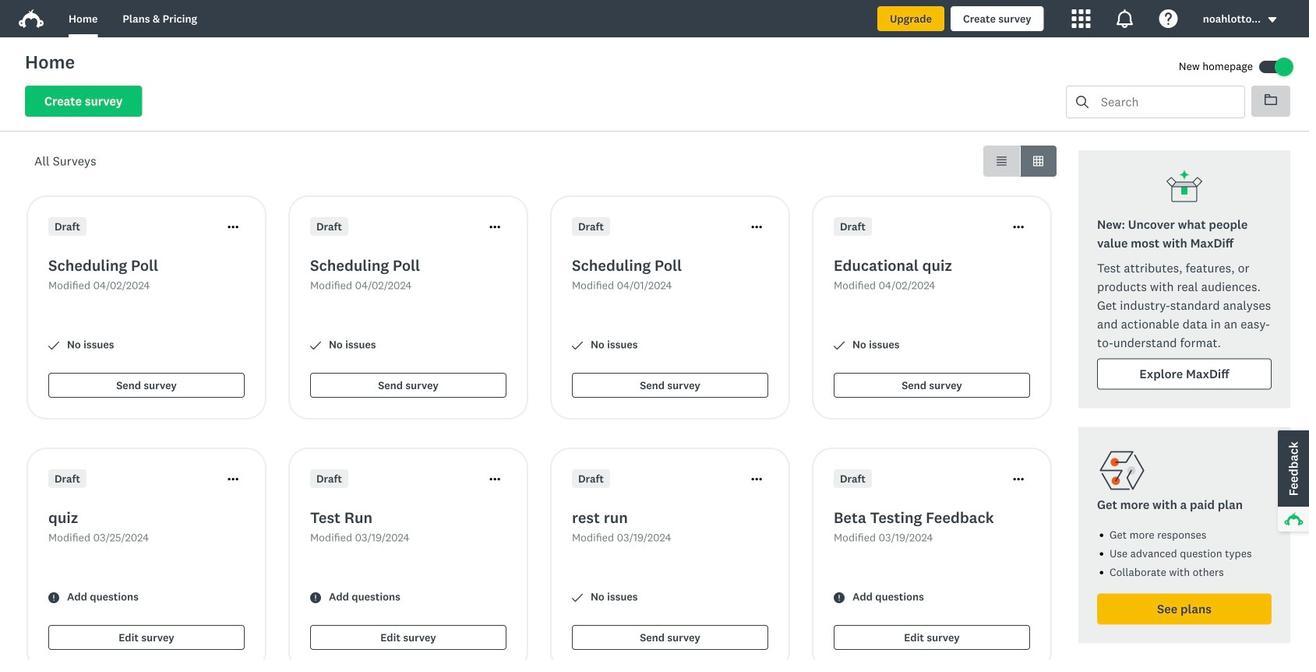 Task type: describe. For each thing, give the bounding box(es) containing it.
2 folders image from the top
[[1265, 94, 1277, 105]]

2 brand logo image from the top
[[19, 9, 44, 28]]

warning image
[[48, 593, 59, 604]]

response based pricing icon image
[[1097, 446, 1147, 496]]

2 warning image from the left
[[834, 593, 845, 604]]



Task type: locate. For each thing, give the bounding box(es) containing it.
no issues image
[[48, 341, 59, 351], [310, 341, 321, 351], [572, 341, 583, 351], [834, 341, 845, 351], [572, 593, 583, 604]]

warning image
[[310, 593, 321, 604], [834, 593, 845, 604]]

1 horizontal spatial warning image
[[834, 593, 845, 604]]

brand logo image
[[19, 6, 44, 31], [19, 9, 44, 28]]

products icon image
[[1072, 9, 1091, 28], [1072, 9, 1091, 28]]

help icon image
[[1159, 9, 1178, 28]]

1 warning image from the left
[[310, 593, 321, 604]]

search image
[[1076, 96, 1089, 108], [1076, 96, 1089, 108]]

notification center icon image
[[1116, 9, 1134, 28]]

0 horizontal spatial warning image
[[310, 593, 321, 604]]

dropdown arrow icon image
[[1267, 14, 1278, 25], [1269, 17, 1277, 23]]

Search text field
[[1089, 87, 1245, 118]]

folders image
[[1265, 94, 1277, 106], [1265, 94, 1277, 105]]

group
[[983, 146, 1057, 177]]

max diff icon image
[[1166, 169, 1203, 207]]

1 brand logo image from the top
[[19, 6, 44, 31]]

1 folders image from the top
[[1265, 94, 1277, 106]]



Task type: vqa. For each thing, say whether or not it's contained in the screenshot.
'SurveyMonkey Logo'
no



